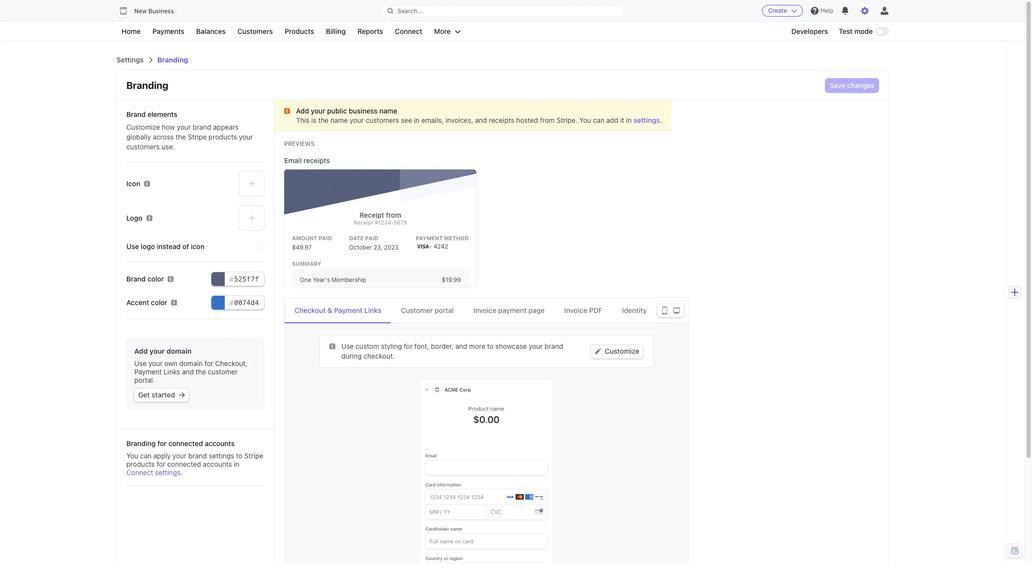 Task type: vqa. For each thing, say whether or not it's contained in the screenshot.
'Of'
yes



Task type: describe. For each thing, give the bounding box(es) containing it.
use for use logo instead of icon
[[126, 243, 139, 251]]

0 vertical spatial connect
[[395, 27, 423, 35]]

4242
[[434, 243, 448, 250]]

0 vertical spatial name
[[380, 107, 398, 115]]

membership
[[332, 276, 366, 284]]

developers link
[[787, 26, 833, 37]]

add for add your public business name this is the name your customers see in emails, invoices, and receipts hosted from stripe. you can add it in settings .
[[296, 107, 309, 115]]

the inside add your public business name this is the name your customers see in emails, invoices, and receipts hosted from stripe. you can add it in settings .
[[318, 116, 329, 124]]

add your domain use your own domain for checkout, payment links and the customer portal.
[[134, 347, 248, 385]]

brand for brand elements customize how your brand appears globally across the stripe products your customers use.
[[126, 110, 146, 119]]

reports link
[[353, 26, 388, 37]]

business
[[349, 107, 378, 115]]

0 vertical spatial payment
[[416, 235, 443, 242]]

0 vertical spatial accounts
[[205, 440, 235, 448]]

balances link
[[191, 26, 231, 37]]

color for accent color
[[151, 299, 167, 307]]

emails,
[[422, 116, 444, 124]]

brand inside the brand elements customize how your brand appears globally across the stripe products your customers use.
[[193, 123, 211, 131]]

#1234-
[[375, 219, 394, 226]]

test
[[839, 27, 853, 35]]

email
[[284, 156, 302, 165]]

1 vertical spatial branding
[[126, 80, 168, 91]]

styling
[[381, 342, 402, 351]]

for inside use custom styling for font, border, and more to showcase your brand during checkout.
[[404, 342, 413, 351]]

use inside add your domain use your own domain for checkout, payment links and the customer portal.
[[134, 360, 147, 368]]

one year's membership
[[300, 276, 366, 284]]

during
[[342, 352, 362, 361]]

use custom styling for font, border, and more to showcase your brand during checkout.
[[342, 342, 563, 361]]

connect inside branding for connected accounts you can apply your brand settings to stripe products for connected accounts in connect settings .
[[126, 469, 153, 477]]

products inside branding for connected accounts you can apply your brand settings to stripe products for connected accounts in connect settings .
[[126, 461, 155, 469]]

invoice for invoice payment page
[[474, 307, 497, 315]]

pdf
[[589, 307, 603, 315]]

brand for brand color
[[126, 275, 146, 283]]

1 horizontal spatial in
[[414, 116, 420, 124]]

customer portal
[[401, 307, 454, 315]]

your inside branding for connected accounts you can apply your brand settings to stripe products for connected accounts in connect settings .
[[173, 452, 187, 461]]

globally
[[126, 133, 151, 141]]

your inside use custom styling for font, border, and more to showcase your brand during checkout.
[[529, 342, 543, 351]]

$49.97
[[292, 244, 312, 251]]

&
[[328, 307, 333, 315]]

invoice payment page button
[[464, 298, 555, 324]]

svg image inside get started "link"
[[179, 393, 185, 399]]

more button
[[429, 26, 466, 37]]

to inside branding for connected accounts you can apply your brand settings to stripe products for connected accounts in connect settings .
[[236, 452, 243, 461]]

1 vertical spatial receipts
[[304, 156, 330, 165]]

changes
[[848, 81, 875, 90]]

new business
[[134, 7, 174, 15]]

add
[[607, 116, 619, 124]]

new
[[134, 7, 147, 15]]

test mode
[[839, 27, 873, 35]]

is
[[311, 116, 317, 124]]

$19.99
[[442, 276, 461, 284]]

0 vertical spatial domain
[[167, 347, 192, 356]]

for inside add your domain use your own domain for checkout, payment links and the customer portal.
[[205, 360, 213, 368]]

from inside add your public business name this is the name your customers see in emails, invoices, and receipts hosted from stripe. you can add it in settings .
[[540, 116, 555, 124]]

get
[[138, 391, 150, 399]]

connect settings link
[[126, 469, 181, 477]]

get started
[[138, 391, 175, 399]]

the inside add your domain use your own domain for checkout, payment links and the customer portal.
[[196, 368, 206, 376]]

more
[[434, 27, 451, 35]]

instead
[[157, 243, 181, 251]]

apply
[[153, 452, 171, 461]]

in inside branding for connected accounts you can apply your brand settings to stripe products for connected accounts in connect settings .
[[234, 461, 240, 469]]

save
[[830, 81, 846, 90]]

logo
[[141, 243, 155, 251]]

of
[[183, 243, 189, 251]]

home link
[[117, 26, 146, 37]]

icon
[[191, 243, 205, 251]]

reports
[[358, 27, 383, 35]]

portal.
[[134, 376, 155, 385]]

and inside use custom styling for font, border, and more to showcase your brand during checkout.
[[456, 342, 468, 351]]

new business button
[[117, 4, 184, 18]]

billing link
[[321, 26, 351, 37]]

email receipts
[[284, 156, 330, 165]]

started
[[152, 391, 175, 399]]

october
[[349, 244, 372, 251]]

showcase
[[496, 342, 527, 351]]

checkout.
[[364, 352, 395, 361]]

settings inside add your public business name this is the name your customers see in emails, invoices, and receipts hosted from stripe. you can add it in settings .
[[634, 116, 660, 124]]

payment inside button
[[334, 307, 363, 315]]

2 horizontal spatial in
[[626, 116, 632, 124]]

1 vertical spatial name
[[331, 116, 348, 124]]

elements
[[148, 110, 177, 119]]

stripe inside the brand elements customize how your brand appears globally across the stripe products your customers use.
[[188, 133, 207, 141]]

use logo instead of icon
[[126, 243, 205, 251]]

more
[[469, 342, 486, 351]]

billing
[[326, 27, 346, 35]]

receipt from receipt #1234-5678
[[354, 211, 407, 226]]

customer portal button
[[391, 298, 464, 324]]

products inside the brand elements customize how your brand appears globally across the stripe products your customers use.
[[209, 133, 237, 141]]

the inside the brand elements customize how your brand appears globally across the stripe products your customers use.
[[176, 133, 186, 141]]

logo
[[126, 214, 143, 222]]

invoice pdf
[[565, 307, 603, 315]]

add your public business name this is the name your customers see in emails, invoices, and receipts hosted from stripe. you can add it in settings .
[[296, 107, 662, 124]]

products
[[285, 27, 314, 35]]

save changes button
[[826, 79, 879, 92]]

1 vertical spatial domain
[[179, 360, 203, 368]]

icon
[[126, 180, 140, 188]]

checkout & payment links
[[295, 307, 382, 315]]

invoice payment page
[[474, 307, 545, 315]]

. inside branding for connected accounts you can apply your brand settings to stripe products for connected accounts in connect settings .
[[181, 469, 183, 477]]



Task type: locate. For each thing, give the bounding box(es) containing it.
brand elements customize how your brand appears globally across the stripe products your customers use.
[[126, 110, 253, 151]]

1 brand from the top
[[126, 110, 146, 119]]

0 vertical spatial can
[[593, 116, 605, 124]]

5678
[[394, 219, 407, 226]]

0 vertical spatial brand
[[126, 110, 146, 119]]

create button
[[763, 5, 803, 17]]

1 horizontal spatial from
[[540, 116, 555, 124]]

add inside add your domain use your own domain for checkout, payment links and the customer portal.
[[134, 347, 148, 356]]

- 4242
[[429, 243, 448, 250]]

payment inside add your domain use your own domain for checkout, payment links and the customer portal.
[[134, 368, 162, 376]]

links up custom
[[365, 307, 382, 315]]

1 horizontal spatial name
[[380, 107, 398, 115]]

the right the is
[[318, 116, 329, 124]]

visa image
[[416, 244, 429, 250]]

appears
[[213, 123, 239, 131]]

portal
[[435, 307, 454, 315]]

amount paid $49.97
[[292, 235, 332, 251]]

help
[[821, 7, 834, 14]]

0 horizontal spatial the
[[176, 133, 186, 141]]

the
[[318, 116, 329, 124], [176, 133, 186, 141], [196, 368, 206, 376]]

2 vertical spatial brand
[[188, 452, 207, 461]]

public
[[327, 107, 347, 115]]

across
[[153, 133, 174, 141]]

1 horizontal spatial payment
[[334, 307, 363, 315]]

amount
[[292, 235, 317, 242]]

invoice pdf button
[[555, 298, 613, 324]]

payment up -
[[416, 235, 443, 242]]

brand up accent
[[126, 275, 146, 283]]

name down "public" at left top
[[331, 116, 348, 124]]

23,
[[374, 244, 383, 251]]

and right the invoices,
[[475, 116, 487, 124]]

2 horizontal spatial and
[[475, 116, 487, 124]]

business
[[149, 7, 174, 15]]

receipt
[[360, 211, 384, 219], [354, 219, 374, 226]]

None text field
[[212, 273, 264, 286], [212, 296, 264, 310], [212, 273, 264, 286], [212, 296, 264, 310]]

receipts
[[489, 116, 515, 124], [304, 156, 330, 165]]

home
[[122, 27, 141, 35]]

branding for connected accounts you can apply your brand settings to stripe products for connected accounts in connect settings .
[[126, 440, 263, 477]]

own
[[164, 360, 178, 368]]

checkout & payment links button
[[285, 298, 391, 324]]

0 vertical spatial products
[[209, 133, 237, 141]]

for
[[404, 342, 413, 351], [205, 360, 213, 368], [158, 440, 167, 448], [157, 461, 166, 469]]

1 vertical spatial .
[[181, 469, 183, 477]]

add for add your domain use your own domain for checkout, payment links and the customer portal.
[[134, 347, 148, 356]]

1 vertical spatial connect
[[126, 469, 153, 477]]

1 invoice from the left
[[474, 307, 497, 315]]

0 horizontal spatial settings
[[155, 469, 181, 477]]

1 vertical spatial stripe
[[244, 452, 263, 461]]

paid inside amount paid $49.97
[[319, 235, 332, 242]]

and inside add your domain use your own domain for checkout, payment links and the customer portal.
[[182, 368, 194, 376]]

invoice left pdf
[[565, 307, 588, 315]]

this
[[296, 116, 310, 124]]

invoice left payment
[[474, 307, 497, 315]]

1 horizontal spatial the
[[196, 368, 206, 376]]

0 vertical spatial branding
[[157, 56, 188, 64]]

payment
[[499, 307, 527, 315]]

previews
[[284, 140, 315, 148]]

0 horizontal spatial can
[[140, 452, 152, 461]]

the left customer
[[196, 368, 206, 376]]

customers inside add your public business name this is the name your customers see in emails, invoices, and receipts hosted from stripe. you can add it in settings .
[[366, 116, 399, 124]]

your
[[311, 107, 325, 115], [350, 116, 364, 124], [177, 123, 191, 131], [239, 133, 253, 141], [529, 342, 543, 351], [150, 347, 165, 356], [149, 360, 163, 368], [173, 452, 187, 461]]

1 vertical spatial can
[[140, 452, 152, 461]]

1 vertical spatial payment
[[334, 307, 363, 315]]

1 vertical spatial products
[[126, 461, 155, 469]]

color right accent
[[151, 299, 167, 307]]

add inside add your public business name this is the name your customers see in emails, invoices, and receipts hosted from stripe. you can add it in settings .
[[296, 107, 309, 115]]

can left apply
[[140, 452, 152, 461]]

customize
[[126, 123, 160, 131], [605, 347, 640, 355]]

1 horizontal spatial and
[[456, 342, 468, 351]]

brand left the "appears"
[[193, 123, 211, 131]]

notifications image
[[842, 7, 850, 15]]

1 vertical spatial from
[[386, 211, 401, 219]]

links inside button
[[365, 307, 382, 315]]

0 vertical spatial and
[[475, 116, 487, 124]]

use left "logo"
[[126, 243, 139, 251]]

domain right own
[[179, 360, 203, 368]]

in
[[414, 116, 420, 124], [626, 116, 632, 124], [234, 461, 240, 469]]

1 horizontal spatial products
[[209, 133, 237, 141]]

0 horizontal spatial connect
[[126, 469, 153, 477]]

one
[[300, 276, 311, 284]]

year's
[[313, 276, 330, 284]]

2 paid from the left
[[365, 235, 379, 242]]

brand inside the brand elements customize how your brand appears globally across the stripe products your customers use.
[[126, 110, 146, 119]]

how
[[162, 123, 175, 131]]

0 vertical spatial .
[[660, 116, 662, 124]]

1 vertical spatial accounts
[[203, 461, 232, 469]]

color for brand color
[[148, 275, 164, 283]]

you
[[580, 116, 591, 124], [126, 452, 138, 461]]

0 vertical spatial add
[[296, 107, 309, 115]]

developers
[[792, 27, 829, 35]]

0 vertical spatial links
[[365, 307, 382, 315]]

brand inside use custom styling for font, border, and more to showcase your brand during checkout.
[[545, 342, 563, 351]]

0 horizontal spatial stripe
[[188, 133, 207, 141]]

method
[[444, 235, 469, 242]]

Search… search field
[[382, 5, 624, 17]]

customers link
[[233, 26, 278, 37]]

customers down business
[[366, 116, 399, 124]]

0 vertical spatial brand
[[193, 123, 211, 131]]

customer
[[208, 368, 238, 376]]

receipts left hosted
[[489, 116, 515, 124]]

2 vertical spatial branding
[[126, 440, 156, 448]]

branding down payments link on the top of page
[[157, 56, 188, 64]]

mode
[[855, 27, 873, 35]]

1 vertical spatial and
[[456, 342, 468, 351]]

you up connect settings link
[[126, 452, 138, 461]]

svg image
[[330, 344, 336, 350], [179, 393, 185, 399]]

0 vertical spatial customers
[[366, 116, 399, 124]]

branding up apply
[[126, 440, 156, 448]]

1 horizontal spatial you
[[580, 116, 591, 124]]

payment right & at bottom left
[[334, 307, 363, 315]]

1 horizontal spatial settings
[[209, 452, 234, 461]]

1 vertical spatial the
[[176, 133, 186, 141]]

1 vertical spatial links
[[164, 368, 180, 376]]

1 horizontal spatial customize
[[605, 347, 640, 355]]

stripe inside branding for connected accounts you can apply your brand settings to stripe products for connected accounts in connect settings .
[[244, 452, 263, 461]]

identity
[[622, 307, 647, 315]]

use.
[[162, 143, 175, 151]]

receipts right "email"
[[304, 156, 330, 165]]

you inside branding for connected accounts you can apply your brand settings to stripe products for connected accounts in connect settings .
[[126, 452, 138, 461]]

0 horizontal spatial .
[[181, 469, 183, 477]]

paid up 23,
[[365, 235, 379, 242]]

0 horizontal spatial to
[[236, 452, 243, 461]]

get started link
[[134, 389, 189, 402]]

2 horizontal spatial settings
[[634, 116, 660, 124]]

2 vertical spatial the
[[196, 368, 206, 376]]

use inside use custom styling for font, border, and more to showcase your brand during checkout.
[[342, 342, 354, 351]]

customers down globally
[[126, 143, 160, 151]]

border,
[[431, 342, 454, 351]]

. inside add your public business name this is the name your customers see in emails, invoices, and receipts hosted from stripe. you can add it in settings .
[[660, 116, 662, 124]]

0 vertical spatial stripe
[[188, 133, 207, 141]]

summary
[[292, 261, 321, 267]]

can left add
[[593, 116, 605, 124]]

1 horizontal spatial add
[[296, 107, 309, 115]]

0 vertical spatial svg image
[[330, 344, 336, 350]]

customers inside the brand elements customize how your brand appears globally across the stripe products your customers use.
[[126, 143, 160, 151]]

use up portal.
[[134, 360, 147, 368]]

0 horizontal spatial in
[[234, 461, 240, 469]]

invoices,
[[446, 116, 474, 124]]

1 horizontal spatial receipts
[[489, 116, 515, 124]]

it
[[621, 116, 625, 124]]

0 vertical spatial connected
[[169, 440, 203, 448]]

1 horizontal spatial connect
[[395, 27, 423, 35]]

1 vertical spatial connected
[[167, 461, 201, 469]]

1 horizontal spatial stripe
[[244, 452, 263, 461]]

connect
[[395, 27, 423, 35], [126, 469, 153, 477]]

svg image
[[284, 108, 290, 114]]

0 horizontal spatial name
[[331, 116, 348, 124]]

customize down identity button
[[605, 347, 640, 355]]

1 vertical spatial to
[[236, 452, 243, 461]]

1 vertical spatial settings
[[209, 452, 234, 461]]

1 vertical spatial brand
[[126, 275, 146, 283]]

1 horizontal spatial to
[[488, 342, 494, 351]]

1 vertical spatial add
[[134, 347, 148, 356]]

add up portal.
[[134, 347, 148, 356]]

brand color
[[126, 275, 164, 283]]

0 horizontal spatial you
[[126, 452, 138, 461]]

0 vertical spatial the
[[318, 116, 329, 124]]

0 horizontal spatial from
[[386, 211, 401, 219]]

help button
[[807, 3, 838, 19]]

from up 2023 at the top left of the page
[[386, 211, 401, 219]]

and right own
[[182, 368, 194, 376]]

1 horizontal spatial can
[[593, 116, 605, 124]]

tab list containing checkout & payment links
[[285, 298, 689, 324]]

0 vertical spatial to
[[488, 342, 494, 351]]

see
[[401, 116, 412, 124]]

2 vertical spatial payment
[[134, 368, 162, 376]]

save changes
[[830, 81, 875, 90]]

paid right 'amount'
[[319, 235, 332, 242]]

2 horizontal spatial the
[[318, 116, 329, 124]]

page
[[529, 307, 545, 315]]

1 horizontal spatial .
[[660, 116, 662, 124]]

name right business
[[380, 107, 398, 115]]

customers
[[366, 116, 399, 124], [126, 143, 160, 151]]

accent
[[126, 299, 149, 307]]

.
[[660, 116, 662, 124], [181, 469, 183, 477]]

0 vertical spatial from
[[540, 116, 555, 124]]

2 vertical spatial settings
[[155, 469, 181, 477]]

paid for october
[[365, 235, 379, 242]]

1 paid from the left
[[319, 235, 332, 242]]

0 horizontal spatial payment
[[134, 368, 162, 376]]

0 horizontal spatial products
[[126, 461, 155, 469]]

branding inside branding for connected accounts you can apply your brand settings to stripe products for connected accounts in connect settings .
[[126, 440, 156, 448]]

use for use custom styling for font, border, and more to showcase your brand during checkout.
[[342, 342, 354, 351]]

2 brand from the top
[[126, 275, 146, 283]]

1 vertical spatial use
[[342, 342, 354, 351]]

can inside branding for connected accounts you can apply your brand settings to stripe products for connected accounts in connect settings .
[[140, 452, 152, 461]]

payments link
[[148, 26, 189, 37]]

settings link
[[634, 116, 660, 124]]

use
[[126, 243, 139, 251], [342, 342, 354, 351], [134, 360, 147, 368]]

0 horizontal spatial links
[[164, 368, 180, 376]]

tab list
[[285, 298, 689, 324]]

0 vertical spatial settings
[[634, 116, 660, 124]]

1 vertical spatial svg image
[[179, 393, 185, 399]]

from inside 'receipt from receipt #1234-5678'
[[386, 211, 401, 219]]

hosted
[[517, 116, 538, 124]]

1 vertical spatial brand
[[545, 342, 563, 351]]

0 vertical spatial you
[[580, 116, 591, 124]]

domain up own
[[167, 347, 192, 356]]

use up during
[[342, 342, 354, 351]]

from left stripe.
[[540, 116, 555, 124]]

accent color
[[126, 299, 167, 307]]

accounts
[[205, 440, 235, 448], [203, 461, 232, 469]]

and inside add your public business name this is the name your customers see in emails, invoices, and receipts hosted from stripe. you can add it in settings .
[[475, 116, 487, 124]]

2 horizontal spatial payment
[[416, 235, 443, 242]]

create
[[769, 7, 788, 14]]

color up accent color at the bottom left of the page
[[148, 275, 164, 283]]

brand down page
[[545, 342, 563, 351]]

brand up globally
[[126, 110, 146, 119]]

can inside add your public business name this is the name your customers see in emails, invoices, and receipts hosted from stripe. you can add it in settings .
[[593, 116, 605, 124]]

checkout,
[[215, 360, 248, 368]]

1 horizontal spatial customers
[[366, 116, 399, 124]]

font,
[[415, 342, 429, 351]]

paid inside the date paid october 23, 2023
[[365, 235, 379, 242]]

1 vertical spatial customize
[[605, 347, 640, 355]]

1 vertical spatial color
[[151, 299, 167, 307]]

balances
[[196, 27, 226, 35]]

svg image right started
[[179, 393, 185, 399]]

custom
[[356, 342, 379, 351]]

stripe.
[[557, 116, 578, 124]]

links inside add your domain use your own domain for checkout, payment links and the customer portal.
[[164, 368, 180, 376]]

and left more
[[456, 342, 468, 351]]

links up started
[[164, 368, 180, 376]]

0 horizontal spatial customers
[[126, 143, 160, 151]]

identity button
[[613, 298, 657, 324]]

1 horizontal spatial links
[[365, 307, 382, 315]]

Search… text field
[[382, 5, 624, 17]]

1 horizontal spatial invoice
[[565, 307, 588, 315]]

you right stripe.
[[580, 116, 591, 124]]

payment up get
[[134, 368, 162, 376]]

settings
[[634, 116, 660, 124], [209, 452, 234, 461], [155, 469, 181, 477]]

you inside add your public business name this is the name your customers see in emails, invoices, and receipts hosted from stripe. you can add it in settings .
[[580, 116, 591, 124]]

invoice for invoice pdf
[[565, 307, 588, 315]]

payment method
[[416, 235, 469, 242]]

domain
[[167, 347, 192, 356], [179, 360, 203, 368]]

brand inside branding for connected accounts you can apply your brand settings to stripe products for connected accounts in connect settings .
[[188, 452, 207, 461]]

0 horizontal spatial add
[[134, 347, 148, 356]]

customize up globally
[[126, 123, 160, 131]]

brand right apply
[[188, 452, 207, 461]]

paid for $49.97
[[319, 235, 332, 242]]

0 vertical spatial color
[[148, 275, 164, 283]]

0 horizontal spatial customize
[[126, 123, 160, 131]]

to inside use custom styling for font, border, and more to showcase your brand during checkout.
[[488, 342, 494, 351]]

products link
[[280, 26, 319, 37]]

receipts inside add your public business name this is the name your customers see in emails, invoices, and receipts hosted from stripe. you can add it in settings .
[[489, 116, 515, 124]]

2 invoice from the left
[[565, 307, 588, 315]]

1 vertical spatial you
[[126, 452, 138, 461]]

branding down settings
[[126, 80, 168, 91]]

customize inside the brand elements customize how your brand appears globally across the stripe products your customers use.
[[126, 123, 160, 131]]

0 horizontal spatial paid
[[319, 235, 332, 242]]

1 horizontal spatial svg image
[[330, 344, 336, 350]]

the right across
[[176, 133, 186, 141]]

svg image left custom
[[330, 344, 336, 350]]

add up this
[[296, 107, 309, 115]]

customer
[[401, 307, 433, 315]]

name
[[380, 107, 398, 115], [331, 116, 348, 124]]

0 horizontal spatial svg image
[[179, 393, 185, 399]]



